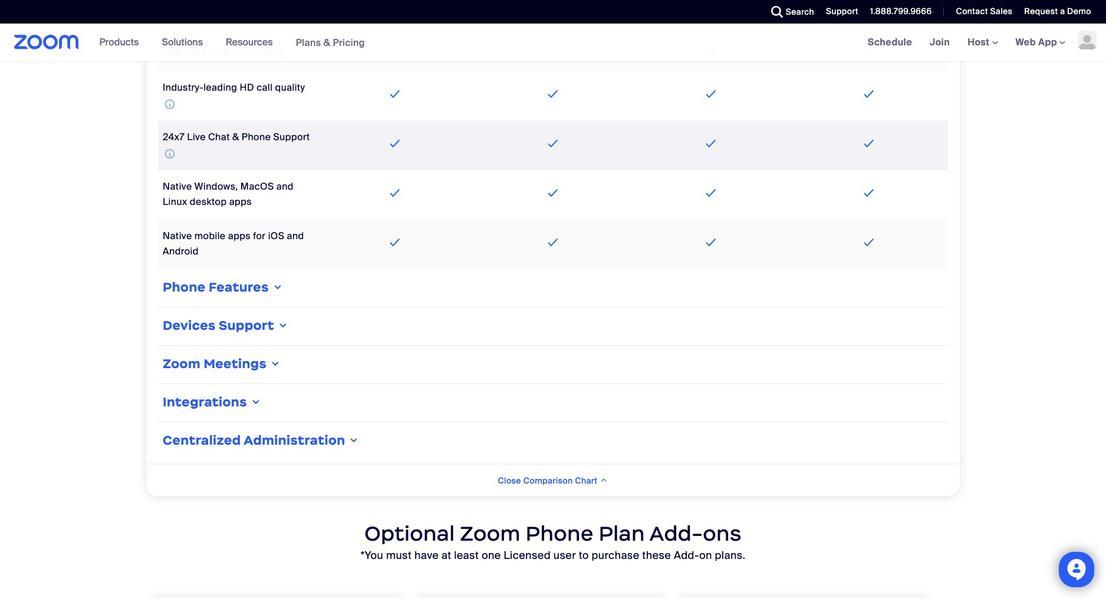 Task type: locate. For each thing, give the bounding box(es) containing it.
0 vertical spatial right image
[[272, 283, 284, 293]]

0 horizontal spatial zoom
[[163, 356, 201, 372]]

native windows, macos and linux desktop apps
[[163, 180, 294, 208]]

zoom up "one"
[[460, 521, 521, 547]]

2 vertical spatial right image
[[348, 436, 360, 446]]

user
[[554, 549, 576, 563]]

1 horizontal spatial phone
[[242, 131, 271, 143]]

0 horizontal spatial phone
[[163, 279, 206, 295]]

right image for centralized administration
[[348, 436, 360, 446]]

0 vertical spatial and
[[276, 180, 294, 193]]

&
[[324, 36, 330, 49], [232, 131, 239, 143]]

request a demo
[[1024, 6, 1092, 17]]

calling up call
[[256, 46, 286, 58]]

android
[[163, 245, 199, 258]]

native
[[163, 180, 192, 193], [163, 230, 192, 242]]

licensed
[[504, 549, 551, 563]]

phone inside cell
[[163, 279, 206, 295]]

native inside native windows, macos and linux desktop apps
[[163, 180, 192, 193]]

cell
[[632, 4, 790, 29], [790, 4, 948, 29], [316, 40, 474, 66], [474, 40, 632, 66]]

and right "macos"
[[276, 180, 294, 193]]

0 horizontal spatial &
[[232, 131, 239, 143]]

1 vertical spatial right image
[[250, 398, 262, 408]]

sales
[[990, 6, 1013, 17]]

search button
[[762, 0, 817, 24]]

*you
[[361, 549, 383, 563]]

2 horizontal spatial right image
[[348, 436, 360, 446]]

add- right these
[[674, 549, 699, 563]]

phone features cell
[[158, 274, 948, 302]]

1 vertical spatial native
[[163, 230, 192, 242]]

right image inside devices support cell
[[277, 321, 289, 331]]

apps
[[229, 196, 252, 208], [228, 230, 251, 242]]

1 horizontal spatial zoom
[[460, 521, 521, 547]]

1 horizontal spatial support
[[826, 6, 858, 17]]

1.888.799.9666
[[870, 6, 932, 17]]

centralized
[[163, 433, 241, 449]]

& right chat
[[232, 131, 239, 143]]

products button
[[99, 24, 144, 61]]

0 vertical spatial native
[[163, 180, 192, 193]]

right image for integrations
[[250, 398, 262, 408]]

right image inside 'phone features' cell
[[272, 283, 284, 293]]

0 vertical spatial right image
[[277, 321, 289, 331]]

phone up user
[[526, 521, 594, 547]]

24x7
[[163, 131, 185, 143]]

products
[[99, 36, 139, 48]]

add-
[[650, 521, 703, 547], [674, 549, 699, 563]]

outbound up industry-leading hd call quality
[[209, 46, 253, 58]]

& right plans
[[324, 36, 330, 49]]

apps left for
[[228, 230, 251, 242]]

right image right meetings
[[270, 360, 281, 369]]

1 vertical spatial apps
[[228, 230, 251, 242]]

optional
[[365, 521, 455, 547]]

2 vertical spatial phone
[[526, 521, 594, 547]]

contact sales link
[[947, 0, 1016, 24], [956, 6, 1013, 17]]

windows,
[[194, 180, 238, 193]]

devices support cell
[[158, 313, 948, 341]]

outbound for unlimited
[[209, 46, 253, 58]]

2 horizontal spatial phone
[[526, 521, 594, 547]]

right image for meetings
[[270, 360, 281, 369]]

close comparison chart
[[498, 476, 600, 486]]

demo
[[1067, 6, 1092, 17]]

zoom meetings cell
[[158, 351, 948, 379]]

included image
[[861, 137, 877, 151], [387, 186, 403, 200], [861, 186, 877, 200], [387, 236, 403, 250]]

app
[[1038, 36, 1057, 48]]

0 horizontal spatial right image
[[250, 398, 262, 408]]

0 vertical spatial add-
[[650, 521, 703, 547]]

least
[[454, 549, 479, 563]]

1.888.799.9666 button
[[861, 0, 935, 24], [870, 6, 932, 17]]

1 vertical spatial calling
[[256, 46, 286, 58]]

0 vertical spatial calling
[[250, 9, 280, 22]]

outbound up product information navigation
[[204, 9, 248, 22]]

0 vertical spatial apps
[[229, 196, 252, 208]]

plans & pricing link
[[296, 36, 365, 49], [296, 36, 365, 49]]

0 vertical spatial zoom
[[163, 356, 201, 372]]

apps inside 'native mobile apps for ios and android'
[[228, 230, 251, 242]]

1 vertical spatial &
[[232, 131, 239, 143]]

support down quality
[[273, 131, 310, 143]]

on
[[699, 549, 712, 563]]

1 vertical spatial zoom
[[460, 521, 521, 547]]

1 native from the top
[[163, 180, 192, 193]]

live
[[187, 131, 206, 143]]

1 vertical spatial outbound
[[209, 46, 253, 58]]

outbound
[[204, 9, 248, 22], [209, 46, 253, 58]]

right image inside integrations 'cell'
[[250, 398, 262, 408]]

calling
[[250, 9, 280, 22], [256, 46, 286, 58]]

1 vertical spatial and
[[287, 230, 304, 242]]

call
[[257, 81, 273, 94]]

1 horizontal spatial &
[[324, 36, 330, 49]]

plan
[[599, 521, 645, 547]]

integrations cell
[[158, 389, 948, 417]]

right image right features at the left top of the page
[[272, 283, 284, 293]]

1 vertical spatial support
[[273, 131, 310, 143]]

native up android
[[163, 230, 192, 242]]

join
[[930, 36, 950, 48]]

zoom
[[163, 356, 201, 372], [460, 521, 521, 547]]

right image inside centralized administration 'cell'
[[348, 436, 360, 446]]

banner
[[0, 24, 1106, 62]]

0 vertical spatial outbound
[[204, 9, 248, 22]]

industry-
[[163, 81, 204, 94]]

support
[[826, 6, 858, 17], [273, 131, 310, 143]]

add- up these
[[650, 521, 703, 547]]

meetings navigation
[[859, 24, 1106, 62]]

0 vertical spatial &
[[324, 36, 330, 49]]

desktop
[[190, 196, 227, 208]]

banner containing products
[[0, 24, 1106, 62]]

support link
[[817, 0, 861, 24], [826, 6, 858, 17]]

apps down "macos"
[[229, 196, 252, 208]]

support right search
[[826, 6, 858, 17]]

resources button
[[226, 24, 278, 61]]

industry-leading hd call quality image
[[165, 97, 175, 111]]

phone
[[242, 131, 271, 143], [163, 279, 206, 295], [526, 521, 594, 547]]

must
[[386, 549, 412, 563]]

phone down android
[[163, 279, 206, 295]]

industry-leading hd call quality application
[[163, 81, 305, 111]]

request a demo link
[[1016, 0, 1106, 24], [1024, 6, 1092, 17]]

0 vertical spatial phone
[[242, 131, 271, 143]]

1 vertical spatial phone
[[163, 279, 206, 295]]

web app
[[1016, 36, 1057, 48]]

0 horizontal spatial support
[[273, 131, 310, 143]]

1 vertical spatial right image
[[270, 360, 281, 369]]

zoom meetings
[[163, 356, 267, 372]]

phone inside optional zoom phone plan add-ons *you must have at least one licensed user to purchase these add-on plans.
[[526, 521, 594, 547]]

a
[[1060, 6, 1065, 17]]

zoom down the "devices"
[[163, 356, 201, 372]]

calling up resources 'dropdown button'
[[250, 9, 280, 22]]

phone inside application
[[242, 131, 271, 143]]

included image
[[387, 8, 403, 22], [545, 8, 561, 22], [703, 44, 719, 58], [861, 44, 877, 58], [387, 87, 403, 101], [545, 87, 561, 101], [703, 87, 719, 101], [861, 87, 877, 101], [387, 137, 403, 151], [545, 137, 561, 151], [703, 137, 719, 151], [545, 186, 561, 200], [703, 186, 719, 200], [545, 236, 561, 250], [703, 236, 719, 250], [861, 236, 877, 250]]

close
[[498, 476, 521, 486]]

meetings
[[204, 356, 267, 372]]

native for native mobile apps for ios and android
[[163, 230, 192, 242]]

and right ios
[[287, 230, 304, 242]]

integrations
[[163, 394, 247, 410]]

right image inside "zoom meetings" cell
[[270, 360, 281, 369]]

and
[[276, 180, 294, 193], [287, 230, 304, 242]]

native inside 'native mobile apps for ios and android'
[[163, 230, 192, 242]]

at
[[442, 549, 451, 563]]

solutions
[[162, 36, 203, 48]]

phone right chat
[[242, 131, 271, 143]]

native up linux
[[163, 180, 192, 193]]

support
[[219, 318, 274, 334]]

zoom logo image
[[14, 35, 79, 50]]

ons
[[703, 521, 742, 547]]

2 native from the top
[[163, 230, 192, 242]]

optional zoom phone plan add-ons *you must have at least one licensed user to purchase these add-on plans.
[[361, 521, 746, 563]]

right image
[[277, 321, 289, 331], [250, 398, 262, 408], [348, 436, 360, 446]]

centralized administration
[[163, 433, 345, 449]]

right image
[[272, 283, 284, 293], [270, 360, 281, 369]]

1 horizontal spatial right image
[[277, 321, 289, 331]]



Task type: vqa. For each thing, say whether or not it's contained in the screenshot.
Account Management menu item
no



Task type: describe. For each thing, give the bounding box(es) containing it.
schedule
[[868, 36, 912, 48]]

unlimited
[[163, 46, 207, 58]]

phone features
[[163, 279, 269, 295]]

mobile
[[194, 230, 226, 242]]

native for native windows, macos and linux desktop apps
[[163, 180, 192, 193]]

1 vertical spatial add-
[[674, 549, 699, 563]]

host button
[[968, 36, 998, 48]]

and inside native windows, macos and linux desktop apps
[[276, 180, 294, 193]]

search
[[786, 6, 814, 17]]

web
[[1016, 36, 1036, 48]]

24x7 live chat & phone support
[[163, 131, 310, 143]]

right image for devices support
[[277, 321, 289, 331]]

outbound for metered
[[204, 9, 248, 22]]

leading
[[204, 81, 237, 94]]

industry-leading hd call quality
[[163, 81, 305, 94]]

plans & pricing
[[296, 36, 365, 49]]

metered
[[163, 9, 201, 22]]

purchase
[[592, 549, 640, 563]]

native mobile apps for ios and android
[[163, 230, 304, 258]]

chat
[[208, 131, 230, 143]]

& inside the 24x7 live chat & phone support application
[[232, 131, 239, 143]]

linux
[[163, 196, 187, 208]]

comparison
[[523, 476, 573, 486]]

centralized administration cell
[[158, 428, 948, 456]]

for
[[253, 230, 266, 242]]

macos
[[240, 180, 274, 193]]

plans
[[296, 36, 321, 49]]

host
[[968, 36, 992, 48]]

one
[[482, 549, 501, 563]]

quality
[[275, 81, 305, 94]]

resources
[[226, 36, 273, 48]]

to
[[579, 549, 589, 563]]

request
[[1024, 6, 1058, 17]]

0 vertical spatial support
[[826, 6, 858, 17]]

zoom inside optional zoom phone plan add-ons *you must have at least one licensed user to purchase these add-on plans.
[[460, 521, 521, 547]]

calling for unlimited outbound calling
[[256, 46, 286, 58]]

devices support
[[163, 318, 274, 334]]

devices
[[163, 318, 216, 334]]

web app button
[[1016, 36, 1066, 48]]

solutions button
[[162, 24, 208, 61]]

ios
[[268, 230, 284, 242]]

pricing
[[333, 36, 365, 49]]

& inside product information navigation
[[324, 36, 330, 49]]

administration
[[244, 433, 345, 449]]

profile picture image
[[1078, 31, 1097, 50]]

these
[[642, 549, 671, 563]]

zoom inside cell
[[163, 356, 201, 372]]

24x7 live chat & phone support image
[[165, 147, 175, 161]]

right image for features
[[272, 283, 284, 293]]

join link
[[921, 24, 959, 61]]

features
[[209, 279, 269, 295]]

contact sales
[[956, 6, 1013, 17]]

and inside 'native mobile apps for ios and android'
[[287, 230, 304, 242]]

plans.
[[715, 549, 746, 563]]

24x7 live chat & phone support application
[[163, 131, 310, 161]]

contact
[[956, 6, 988, 17]]

have
[[415, 549, 439, 563]]

unlimited outbound calling
[[163, 46, 286, 58]]

schedule link
[[859, 24, 921, 61]]

calling for metered outbound calling
[[250, 9, 280, 22]]

apps inside native windows, macos and linux desktop apps
[[229, 196, 252, 208]]

product information navigation
[[91, 24, 374, 62]]

metered outbound calling
[[163, 9, 280, 22]]

chart
[[575, 476, 598, 486]]

hd
[[240, 81, 254, 94]]

support inside application
[[273, 131, 310, 143]]



